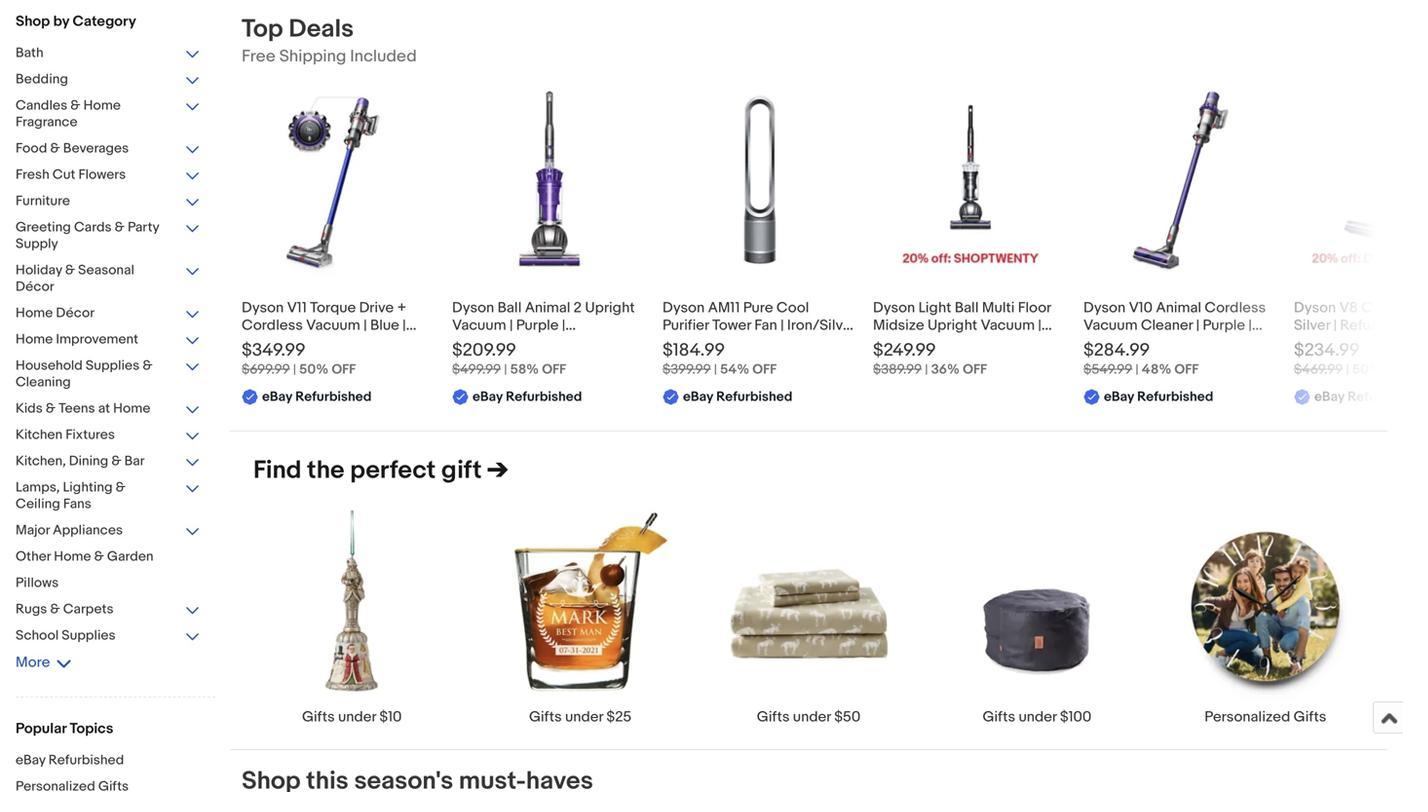 Task type: locate. For each thing, give the bounding box(es) containing it.
6 dyson from the left
[[1294, 299, 1336, 317]]

kitchen,
[[16, 453, 66, 470]]

under
[[338, 708, 376, 726], [565, 708, 603, 726], [793, 708, 831, 726], [1019, 708, 1057, 726]]

purple up $209.99 $499.99 | 58% off
[[516, 317, 559, 334]]

list
[[230, 510, 1388, 749]]

purple for $284.99
[[1203, 317, 1246, 334]]

1 horizontal spatial 50%
[[1353, 362, 1382, 378]]

kitchen, dining & bar button
[[16, 453, 201, 472]]

$284.99 $549.99 | 48% off
[[1084, 340, 1199, 378]]

ball
[[498, 299, 522, 317], [955, 299, 979, 317]]

animal
[[525, 299, 570, 317], [1156, 299, 1202, 317]]

ball up $209.99
[[498, 299, 522, 317]]

fresh
[[16, 167, 49, 183]]

ebay for $234.99
[[1315, 389, 1345, 405]]

2 off from the left
[[542, 362, 566, 378]]

bath bedding candles & home fragrance food & beverages fresh cut flowers furniture greeting cards & party supply holiday & seasonal décor home décor home improvement household supplies & cleaning kids & teens at home kitchen fixtures kitchen, dining & bar lamps, lighting & ceiling fans major appliances other home & garden pillows rugs & carpets school supplies
[[16, 45, 159, 644]]

ball left multi
[[955, 299, 979, 317]]

off right 58% at top
[[542, 362, 566, 378]]

fixtures
[[66, 427, 115, 443]]

off inside dyson v8 cordle $234.99 $469.99 | 50% off
[[1385, 362, 1403, 378]]

multi
[[982, 299, 1015, 317]]

1 horizontal spatial animal
[[1156, 299, 1202, 317]]

dyson inside the dyson v10 animal cordless vacuum cleaner | purple | refurbished
[[1084, 299, 1126, 317]]

v8
[[1340, 299, 1358, 317]]

1 purple from the left
[[516, 317, 559, 334]]

$249.99 $389.99 | 36% off
[[873, 340, 987, 378]]

1 50% from the left
[[299, 362, 329, 378]]

$499.99 text field
[[452, 362, 501, 378]]

1 horizontal spatial upright
[[928, 317, 978, 334]]

$399.99 text field
[[663, 362, 711, 378]]

supplies down home improvement dropdown button
[[86, 358, 140, 374]]

ebay refurbished down 48% on the right top
[[1104, 389, 1214, 405]]

cordless right cleaner
[[1205, 299, 1266, 317]]

dyson up white
[[873, 299, 915, 317]]

4 off from the left
[[963, 362, 987, 378]]

& right rugs
[[50, 601, 60, 618]]

dyson for $184.99
[[663, 299, 705, 317]]

supplies down 'carpets'
[[62, 628, 116, 644]]

ebay refurbished for $284.99
[[1104, 389, 1214, 405]]

under left $10
[[338, 708, 376, 726]]

animal for $284.99
[[1156, 299, 1202, 317]]

& down kitchen, dining & bar dropdown button on the bottom left
[[116, 480, 126, 496]]

$389.99
[[873, 362, 922, 378]]

refurbished up the $499.99
[[452, 334, 534, 352]]

|
[[364, 317, 367, 334], [403, 317, 406, 334], [510, 317, 513, 334], [562, 317, 566, 334], [781, 317, 784, 334], [1038, 317, 1042, 334], [1196, 317, 1200, 334], [1249, 317, 1252, 334], [663, 334, 666, 352], [915, 334, 918, 352], [293, 362, 296, 378], [504, 362, 507, 378], [714, 362, 717, 378], [925, 362, 928, 378], [1136, 362, 1139, 378], [1346, 362, 1350, 378]]

gifts for gifts under $100
[[983, 708, 1016, 726]]

2 dyson from the left
[[452, 299, 494, 317]]

3 dyson from the left
[[663, 299, 705, 317]]

kids & teens at home button
[[16, 401, 201, 419]]

gifts left $25
[[529, 708, 562, 726]]

ebay down $549.99
[[1104, 389, 1134, 405]]

purple inside the dyson v10 animal cordless vacuum cleaner | purple | refurbished
[[1203, 317, 1246, 334]]

2 ball from the left
[[955, 299, 979, 317]]

off down previous
[[963, 362, 987, 378]]

gifts under $50
[[757, 708, 861, 726]]

ebay refurbished down popular topics
[[16, 752, 124, 769]]

1 animal from the left
[[525, 299, 570, 317]]

1 gifts from the left
[[302, 708, 335, 726]]

flowers
[[78, 167, 126, 183]]

2 under from the left
[[565, 708, 603, 726]]

dyson up $209.99
[[452, 299, 494, 317]]

1 horizontal spatial purple
[[1203, 317, 1246, 334]]

5 dyson from the left
[[1084, 299, 1126, 317]]

furniture
[[16, 193, 70, 210]]

home décor button
[[16, 305, 201, 324]]

ebay refurbished down 54%
[[683, 389, 793, 405]]

purple inside dyson ball animal 2 upright vacuum | purple | refurbished
[[516, 317, 559, 334]]

off inside $249.99 $389.99 | 36% off
[[963, 362, 987, 378]]

0 horizontal spatial upright
[[585, 299, 635, 317]]

animal left 2
[[525, 299, 570, 317]]

candles & home fragrance button
[[16, 97, 201, 133]]

gifts under $100
[[983, 708, 1092, 726]]

cleaner
[[1141, 317, 1193, 334]]

5 off from the left
[[1175, 362, 1199, 378]]

ebay down $699.99 text box
[[262, 389, 292, 405]]

cordle
[[1362, 299, 1403, 317]]

personalized gifts
[[1205, 708, 1327, 726]]

off inside $184.99 $399.99 | 54% off
[[753, 362, 777, 378]]

purple for $209.99
[[516, 317, 559, 334]]

dyson up the certified
[[663, 299, 705, 317]]

3 gifts from the left
[[757, 708, 790, 726]]

cordless up $349.99
[[242, 317, 303, 334]]

gifts under $10
[[302, 708, 402, 726]]

50% inside dyson v8 cordle $234.99 $469.99 | 50% off
[[1353, 362, 1382, 378]]

0 horizontal spatial purple
[[516, 317, 559, 334]]

dyson inside dyson am11 pure cool purifier tower fan | iron/silver | certified refurbished
[[663, 299, 705, 317]]

ebay down the $469.99 'text box'
[[1315, 389, 1345, 405]]

off
[[332, 362, 356, 378], [542, 362, 566, 378], [753, 362, 777, 378], [963, 362, 987, 378], [1175, 362, 1199, 378], [1385, 362, 1403, 378]]

2 vacuum from the left
[[452, 317, 506, 334]]

refurbished up $699.99 text box
[[242, 334, 323, 352]]

refurbished down 'pure'
[[733, 334, 814, 352]]

50% down $349.99
[[299, 362, 329, 378]]

drive
[[359, 299, 394, 317]]

dyson inside dyson v8 cordle $234.99 $469.99 | 50% off
[[1294, 299, 1336, 317]]

under left $25
[[565, 708, 603, 726]]

$50
[[834, 708, 861, 726]]

gifts left $50
[[757, 708, 790, 726]]

more
[[16, 654, 50, 672]]

animal right v10 at the right top
[[1156, 299, 1202, 317]]

ebay refurbish
[[1315, 389, 1403, 405]]

pure
[[743, 299, 773, 317]]

off up the refurbish
[[1385, 362, 1403, 378]]

rugs
[[16, 601, 47, 618]]

gifts right personalized
[[1294, 708, 1327, 726]]

animal inside dyson ball animal 2 upright vacuum | purple | refurbished
[[525, 299, 570, 317]]

gifts for gifts under $10
[[302, 708, 335, 726]]

refurbished down the $349.99 $699.99 | 50% off
[[295, 389, 372, 405]]

ball inside dyson light ball multi floor midsize upright vacuum | white | new| previous gen
[[955, 299, 979, 317]]

bath button
[[16, 45, 201, 63]]

garden
[[107, 549, 153, 565]]

off right 48% on the right top
[[1175, 362, 1199, 378]]

vacuum inside dyson ball animal 2 upright vacuum | purple | refurbished
[[452, 317, 506, 334]]

lighting
[[63, 480, 113, 496]]

ebay
[[262, 389, 292, 405], [473, 389, 503, 405], [683, 389, 713, 405], [1104, 389, 1134, 405], [1315, 389, 1345, 405], [16, 752, 46, 769]]

dyson left v11
[[242, 299, 284, 317]]

ebay refurbished down the $349.99 $699.99 | 50% off
[[262, 389, 372, 405]]

$469.99
[[1294, 362, 1343, 378]]

purple right cleaner
[[1203, 317, 1246, 334]]

off down dyson v11 torque drive + cordless vacuum | blue | refurbished
[[332, 362, 356, 378]]

décor up improvement on the top left of the page
[[56, 305, 95, 322]]

$209.99 $499.99 | 58% off
[[452, 340, 566, 378]]

50% inside the $349.99 $699.99 | 50% off
[[299, 362, 329, 378]]

$184.99
[[663, 340, 725, 361]]

3 under from the left
[[793, 708, 831, 726]]

dyson v8 cordless vacuum | silver | refurbished image
[[1294, 84, 1403, 279]]

ebay for 50%
[[262, 389, 292, 405]]

0 horizontal spatial animal
[[525, 299, 570, 317]]

beverages
[[63, 140, 129, 157]]

blue
[[370, 317, 399, 334]]

dyson inside dyson light ball multi floor midsize upright vacuum | white | new| previous gen
[[873, 299, 915, 317]]

under for $10
[[338, 708, 376, 726]]

gifts left $100
[[983, 708, 1016, 726]]

dyson inside dyson v11 torque drive + cordless vacuum | blue | refurbished
[[242, 299, 284, 317]]

food
[[16, 140, 47, 157]]

4 under from the left
[[1019, 708, 1057, 726]]

off inside $284.99 $549.99 | 48% off
[[1175, 362, 1199, 378]]

1 horizontal spatial cordless
[[1205, 299, 1266, 317]]

$549.99 text field
[[1084, 362, 1133, 378]]

off for $249.99
[[963, 362, 987, 378]]

off inside $209.99 $499.99 | 58% off
[[542, 362, 566, 378]]

$249.99
[[873, 340, 936, 361]]

décor down supply
[[16, 279, 54, 295]]

dyson am11 pure cool purifier tower fan | iron/silver | certified refurbished
[[663, 299, 856, 352]]

under for $100
[[1019, 708, 1057, 726]]

under for $50
[[793, 708, 831, 726]]

food & beverages button
[[16, 140, 201, 159]]

1 vertical spatial supplies
[[62, 628, 116, 644]]

1 vertical spatial décor
[[56, 305, 95, 322]]

1 under from the left
[[338, 708, 376, 726]]

refurbished up $549.99
[[1084, 334, 1165, 352]]

$234.99
[[1294, 340, 1360, 361]]

vacuum inside dyson light ball multi floor midsize upright vacuum | white | new| previous gen
[[981, 317, 1035, 334]]

personalized
[[1205, 708, 1291, 726]]

0 vertical spatial supplies
[[86, 358, 140, 374]]

ebay for 54%
[[683, 389, 713, 405]]

0 horizontal spatial cordless
[[242, 317, 303, 334]]

| inside $209.99 $499.99 | 58% off
[[504, 362, 507, 378]]

under left $100
[[1019, 708, 1057, 726]]

0 horizontal spatial 50%
[[299, 362, 329, 378]]

floor
[[1018, 299, 1051, 317]]

3 off from the left
[[753, 362, 777, 378]]

off right 54%
[[753, 362, 777, 378]]

free
[[242, 46, 276, 67]]

animal inside the dyson v10 animal cordless vacuum cleaner | purple | refurbished
[[1156, 299, 1202, 317]]

2 animal from the left
[[1156, 299, 1202, 317]]

0 horizontal spatial ball
[[498, 299, 522, 317]]

greeting
[[16, 219, 71, 236]]

gifts under $25 link
[[466, 510, 695, 726]]

upright inside dyson ball animal 2 upright vacuum | purple | refurbished
[[585, 299, 635, 317]]

popular
[[16, 720, 66, 738]]

off inside the $349.99 $699.99 | 50% off
[[332, 362, 356, 378]]

0 vertical spatial décor
[[16, 279, 54, 295]]

4 vacuum from the left
[[1084, 317, 1138, 334]]

1 ball from the left
[[498, 299, 522, 317]]

& left party
[[115, 219, 125, 236]]

50% up ebay refurbish
[[1353, 362, 1382, 378]]

home right at
[[113, 401, 150, 417]]

gifts left $10
[[302, 708, 335, 726]]

1 off from the left
[[332, 362, 356, 378]]

upright up $249.99 $389.99 | 36% off
[[928, 317, 978, 334]]

ebay refurbished down 58% at top
[[473, 389, 582, 405]]

1 dyson from the left
[[242, 299, 284, 317]]

2 purple from the left
[[1203, 317, 1246, 334]]

dyson light ball multi floor midsize upright vacuum | white | new| previous gen image
[[873, 84, 1068, 279]]

under for $25
[[565, 708, 603, 726]]

under left $50
[[793, 708, 831, 726]]

| inside $249.99 $389.99 | 36% off
[[925, 362, 928, 378]]

$469.99 text field
[[1294, 362, 1343, 378]]

off for $349.99
[[332, 362, 356, 378]]

décor
[[16, 279, 54, 295], [56, 305, 95, 322]]

refurbish
[[1348, 389, 1403, 405]]

& down home improvement dropdown button
[[143, 358, 153, 374]]

home down holiday
[[16, 305, 53, 322]]

household supplies & cleaning button
[[16, 358, 201, 393]]

4 gifts from the left
[[983, 708, 1016, 726]]

dyson light ball multi floor midsize upright vacuum | white | new| previous gen
[[873, 299, 1051, 352]]

dyson inside dyson ball animal 2 upright vacuum | purple | refurbished
[[452, 299, 494, 317]]

dyson left v10 at the right top
[[1084, 299, 1126, 317]]

category
[[73, 13, 136, 30]]

4 dyson from the left
[[873, 299, 915, 317]]

2 gifts from the left
[[529, 708, 562, 726]]

& left "bar" on the left of the page
[[111, 453, 121, 470]]

lamps, lighting & ceiling fans button
[[16, 480, 201, 515]]

6 off from the left
[[1385, 362, 1403, 378]]

v11
[[287, 299, 307, 317]]

dyson ball animal 2 upright vacuum | purple | refurbished
[[452, 299, 635, 352]]

upright right 2
[[585, 299, 635, 317]]

gifts for gifts under $50
[[757, 708, 790, 726]]

$389.99 text field
[[873, 362, 922, 378]]

certified
[[669, 334, 730, 352]]

ebay down $399.99 text box
[[683, 389, 713, 405]]

fresh cut flowers button
[[16, 167, 201, 185]]

1 horizontal spatial ball
[[955, 299, 979, 317]]

carpets
[[63, 601, 114, 618]]

1 vacuum from the left
[[306, 317, 360, 334]]

dyson left v8
[[1294, 299, 1336, 317]]

3 vacuum from the left
[[981, 317, 1035, 334]]

school
[[16, 628, 59, 644]]

cordless
[[1205, 299, 1266, 317], [242, 317, 303, 334]]

ebay down the $499.99
[[473, 389, 503, 405]]

new|
[[922, 334, 954, 352]]

seasonal
[[78, 262, 134, 279]]

bedding
[[16, 71, 68, 88]]

supplies
[[86, 358, 140, 374], [62, 628, 116, 644]]

fans
[[63, 496, 91, 513]]

1 horizontal spatial décor
[[56, 305, 95, 322]]

dyson v11 torque drive + cordless vacuum | blue | refurbished
[[242, 299, 407, 352]]

| inside $184.99 $399.99 | 54% off
[[714, 362, 717, 378]]

2 50% from the left
[[1353, 362, 1382, 378]]



Task type: describe. For each thing, give the bounding box(es) containing it.
cut
[[52, 167, 75, 183]]

candles
[[16, 97, 67, 114]]

| inside $284.99 $549.99 | 48% off
[[1136, 362, 1139, 378]]

dyson for $284.99
[[1084, 299, 1126, 317]]

top deals free shipping included
[[242, 14, 417, 67]]

popular topics
[[16, 720, 113, 738]]

appliances
[[53, 522, 123, 539]]

$699.99
[[242, 362, 290, 378]]

cleaning
[[16, 374, 71, 391]]

pillows link
[[16, 575, 201, 594]]

gifts under $100 link
[[923, 510, 1152, 726]]

shipping
[[279, 46, 346, 67]]

➔
[[487, 456, 508, 486]]

cordless inside dyson v11 torque drive + cordless vacuum | blue | refurbished
[[242, 317, 303, 334]]

$10
[[380, 708, 402, 726]]

dyson v10 animal cordless vacuum cleaner | purple | refurbished image
[[1084, 84, 1279, 279]]

pillows
[[16, 575, 59, 592]]

$349.99
[[242, 340, 306, 361]]

ebay refurbished for $349.99
[[262, 389, 372, 405]]

& right food
[[50, 140, 60, 157]]

by
[[53, 13, 69, 30]]

2
[[574, 299, 582, 317]]

vacuum inside the dyson v10 animal cordless vacuum cleaner | purple | refurbished
[[1084, 317, 1138, 334]]

ebay for 58%
[[473, 389, 503, 405]]

shop by category
[[16, 13, 136, 30]]

vacuum inside dyson v11 torque drive + cordless vacuum | blue | refurbished
[[306, 317, 360, 334]]

54%
[[720, 362, 750, 378]]

$499.99
[[452, 362, 501, 378]]

ebay refurbished for $209.99
[[473, 389, 582, 405]]

improvement
[[56, 331, 138, 348]]

major
[[16, 522, 50, 539]]

refurbished inside dyson ball animal 2 upright vacuum | purple | refurbished
[[452, 334, 534, 352]]

bar
[[124, 453, 145, 470]]

48%
[[1142, 362, 1172, 378]]

bedding button
[[16, 71, 201, 90]]

refurbished down 54%
[[716, 389, 793, 405]]

midsize
[[873, 317, 925, 334]]

gifts under $50 link
[[695, 510, 923, 726]]

refurbished inside dyson am11 pure cool purifier tower fan | iron/silver | certified refurbished
[[733, 334, 814, 352]]

list containing gifts under $10
[[230, 510, 1388, 749]]

upright inside dyson light ball multi floor midsize upright vacuum | white | new| previous gen
[[928, 317, 978, 334]]

$184.99 $399.99 | 54% off
[[663, 340, 777, 378]]

shop
[[16, 13, 50, 30]]

the
[[307, 456, 345, 486]]

refurbished down 48% on the right top
[[1137, 389, 1214, 405]]

cool
[[777, 299, 809, 317]]

refurbished inside the dyson v10 animal cordless vacuum cleaner | purple | refurbished
[[1084, 334, 1165, 352]]

gifts for gifts under $25
[[529, 708, 562, 726]]

kitchen
[[16, 427, 63, 443]]

other
[[16, 549, 51, 565]]

& right candles
[[70, 97, 80, 114]]

kitchen fixtures button
[[16, 427, 201, 445]]

off for $209.99
[[542, 362, 566, 378]]

dyson v8 cordle $234.99 $469.99 | 50% off
[[1294, 299, 1403, 378]]

find
[[253, 456, 302, 486]]

previous
[[958, 334, 1015, 352]]

home up household
[[16, 331, 53, 348]]

major appliances button
[[16, 522, 201, 541]]

refurbished down topics
[[49, 752, 124, 769]]

furniture button
[[16, 193, 201, 211]]

+
[[397, 299, 407, 317]]

supply
[[16, 236, 58, 252]]

kids
[[16, 401, 43, 417]]

refurbished inside dyson v11 torque drive + cordless vacuum | blue | refurbished
[[242, 334, 323, 352]]

gifts under $10 link
[[238, 510, 466, 726]]

dyson for $209.99
[[452, 299, 494, 317]]

refurbished down 58% at top
[[506, 389, 582, 405]]

& down "major appliances" dropdown button
[[94, 549, 104, 565]]

household
[[16, 358, 83, 374]]

party
[[128, 219, 159, 236]]

greeting cards & party supply button
[[16, 219, 201, 254]]

dyson for $249.99
[[873, 299, 915, 317]]

cordless inside the dyson v10 animal cordless vacuum cleaner | purple | refurbished
[[1205, 299, 1266, 317]]

home improvement button
[[16, 331, 201, 350]]

& right holiday
[[65, 262, 75, 279]]

find the perfect gift ➔
[[253, 456, 508, 486]]

tower
[[712, 317, 751, 334]]

58%
[[510, 362, 539, 378]]

ebay refurbished for $184.99
[[683, 389, 793, 405]]

home down appliances
[[54, 549, 91, 565]]

36%
[[931, 362, 960, 378]]

off for $184.99
[[753, 362, 777, 378]]

am11
[[708, 299, 740, 317]]

gifts under $25
[[529, 708, 632, 726]]

ebay down popular
[[16, 752, 46, 769]]

dyson for $349.99
[[242, 299, 284, 317]]

holiday
[[16, 262, 62, 279]]

dining
[[69, 453, 108, 470]]

$399.99
[[663, 362, 711, 378]]

holiday & seasonal décor button
[[16, 262, 201, 297]]

$100
[[1060, 708, 1092, 726]]

personalized gifts link
[[1152, 510, 1380, 726]]

white
[[873, 334, 912, 352]]

dyson am11 pure cool purifier tower fan | iron/silver | certified refurbished image
[[663, 84, 858, 279]]

$699.99 text field
[[242, 362, 290, 378]]

0 horizontal spatial décor
[[16, 279, 54, 295]]

animal for $209.99
[[525, 299, 570, 317]]

dyson ball animal 2 upright vacuum | purple | refurbished image
[[507, 84, 592, 279]]

dyson v11 torque drive + cordless vacuum | blue | refurbished image
[[242, 84, 437, 279]]

$25
[[607, 708, 632, 726]]

| inside dyson v8 cordle $234.99 $469.99 | 50% off
[[1346, 362, 1350, 378]]

gift
[[441, 456, 482, 486]]

$209.99
[[452, 340, 516, 361]]

included
[[350, 46, 417, 67]]

& right kids
[[46, 401, 56, 417]]

top
[[242, 14, 283, 44]]

off for $284.99
[[1175, 362, 1199, 378]]

ebay for 48%
[[1104, 389, 1134, 405]]

| inside the $349.99 $699.99 | 50% off
[[293, 362, 296, 378]]

rugs & carpets button
[[16, 601, 201, 620]]

topics
[[70, 720, 113, 738]]

home down the bedding dropdown button
[[83, 97, 121, 114]]

torque
[[310, 299, 356, 317]]

fan
[[755, 317, 777, 334]]

$349.99 $699.99 | 50% off
[[242, 340, 356, 378]]

fragrance
[[16, 114, 78, 131]]

v10
[[1129, 299, 1153, 317]]

ball inside dyson ball animal 2 upright vacuum | purple | refurbished
[[498, 299, 522, 317]]

5 gifts from the left
[[1294, 708, 1327, 726]]



Task type: vqa. For each thing, say whether or not it's contained in the screenshot.
first see all
no



